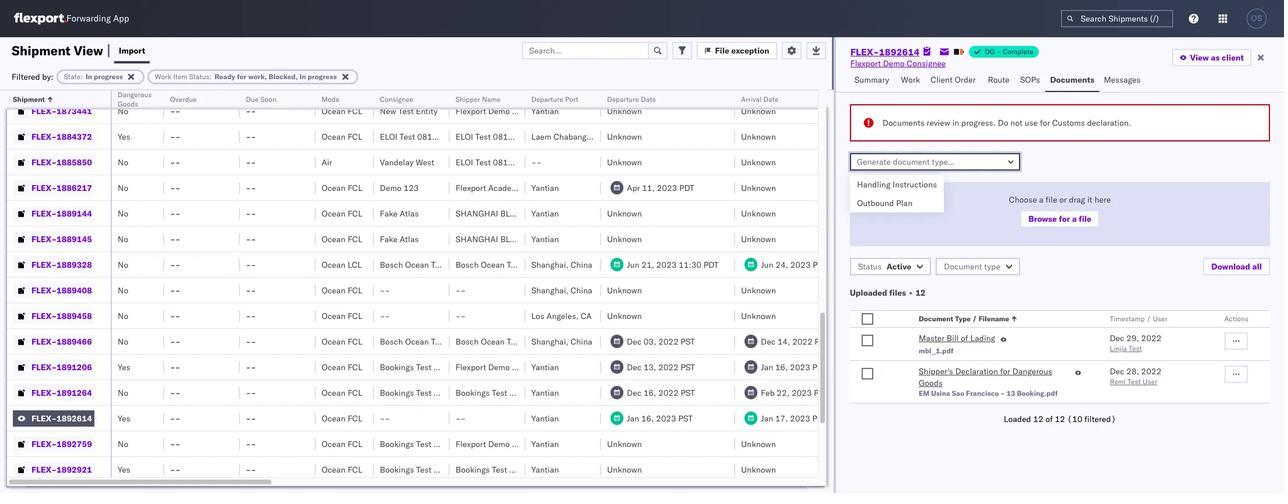 Task type: vqa. For each thing, say whether or not it's contained in the screenshot.
Bookings Test Shipper China to the top
yes



Task type: locate. For each thing, give the bounding box(es) containing it.
0 vertical spatial user
[[1153, 315, 1168, 324]]

fcl for flex-1889145
[[348, 234, 363, 245]]

0 horizontal spatial work
[[155, 72, 171, 81]]

0 vertical spatial documents
[[1051, 75, 1095, 85]]

date inside arrival date button
[[764, 95, 779, 104]]

documents for documents review in progress. do not use for customs declaration.
[[883, 118, 925, 128]]

12 for ∙
[[916, 288, 926, 298]]

of right bill
[[961, 333, 969, 344]]

8 resize handle column header from the left
[[588, 90, 602, 494]]

client order button
[[926, 69, 984, 92]]

los for flexport demo shipper co.
[[532, 80, 545, 91]]

departure port button
[[526, 93, 590, 104]]

flex-1889466
[[31, 337, 92, 347]]

yantian for flex-1889145
[[532, 234, 559, 245]]

flex- down flex-1892614 button
[[31, 439, 57, 450]]

dangerous up booking.pdf
[[1013, 367, 1053, 377]]

2023 right 11,
[[657, 183, 678, 193]]

10 fcl from the top
[[348, 362, 363, 373]]

francisco
[[967, 389, 999, 398]]

flex- down shipment button
[[31, 106, 57, 116]]

ocean for 1886217
[[322, 183, 346, 193]]

chabang,
[[554, 131, 589, 142]]

flex-1892614 up the 'flexport demo consignee'
[[851, 46, 920, 58]]

12 right ∙
[[916, 288, 926, 298]]

file down it
[[1079, 214, 1092, 224]]

flexport demo consignee
[[851, 58, 946, 69]]

demo for flex-1892759 button on the left bottom of the page
[[488, 439, 510, 450]]

flex- down flex-1886217 button
[[31, 208, 57, 219]]

2022 inside the dec 29, 2022 linjia test
[[1142, 333, 1162, 344]]

1 horizontal spatial :
[[210, 72, 212, 81]]

browse
[[1029, 214, 1057, 224]]

bookings for the flex-1873357 button at the left
[[380, 80, 414, 91]]

11 fcl from the top
[[348, 388, 363, 398]]

3 yantian from the top
[[532, 208, 559, 219]]

shipper for flex-1892921
[[510, 465, 538, 475]]

flex- for flex-1873441 button
[[31, 106, 57, 116]]

no right '1885850'
[[118, 157, 128, 168]]

1 horizontal spatial jun
[[761, 260, 774, 270]]

4 flexport demo shipper co. from the top
[[456, 439, 554, 450]]

air
[[322, 157, 332, 168]]

2 los angeles, ca from the top
[[532, 311, 592, 321]]

documents left review
[[883, 118, 925, 128]]

3 yes from the top
[[118, 362, 130, 373]]

flex- up flex-1889466 button
[[31, 311, 57, 321]]

dec 13, 2022 pst
[[627, 362, 695, 373]]

0 vertical spatial fake
[[380, 208, 398, 219]]

5 yantian from the top
[[532, 362, 559, 373]]

fcl for flex-1892921
[[348, 465, 363, 475]]

shanghai bluetech co., ltd for 1889144
[[456, 208, 577, 219]]

2022 inside dec 28, 2022 remi test user
[[1142, 367, 1162, 377]]

status up uploaded
[[858, 262, 882, 272]]

progress up the dangerous goods
[[94, 72, 123, 81]]

fake
[[380, 208, 398, 219], [380, 234, 398, 245]]

3 bookings test consignee from the top
[[380, 388, 473, 398]]

2 flexport demo shipper co. from the top
[[456, 106, 554, 116]]

ocean fcl
[[322, 80, 363, 91], [322, 106, 363, 116], [322, 131, 363, 142], [322, 183, 363, 193], [322, 208, 363, 219], [322, 234, 363, 245], [322, 285, 363, 296], [322, 311, 363, 321], [322, 337, 363, 347], [322, 362, 363, 373], [322, 388, 363, 398], [322, 414, 363, 424], [322, 439, 363, 450], [322, 465, 363, 475]]

a down drag
[[1073, 214, 1077, 224]]

no for flex-1889145
[[118, 234, 128, 245]]

5 resize handle column header from the left
[[360, 90, 374, 494]]

for left work,
[[237, 72, 247, 81]]

1 jun from the left
[[627, 260, 640, 270]]

flex- up flex-1889458 'button'
[[31, 285, 57, 296]]

2 ocean fcl from the top
[[322, 106, 363, 116]]

0 horizontal spatial goods
[[118, 100, 138, 108]]

ltd.
[[546, 183, 561, 193]]

4 ocean fcl from the top
[[322, 183, 363, 193]]

0 vertical spatial shanghai,
[[532, 260, 569, 270]]

2 bookings test consignee from the top
[[380, 362, 473, 373]]

1 horizontal spatial of
[[1046, 414, 1053, 425]]

documents right sops button
[[1051, 75, 1095, 85]]

dec left 03, on the bottom right
[[627, 337, 642, 347]]

shanghai
[[456, 208, 498, 219], [456, 234, 498, 245]]

1 vertical spatial shanghai,
[[532, 285, 569, 296]]

None checkbox
[[862, 314, 874, 325], [862, 335, 874, 347], [862, 314, 874, 325], [862, 335, 874, 347]]

0 horizontal spatial jun
[[627, 260, 640, 270]]

1 date from the left
[[641, 95, 656, 104]]

2 angeles, from the top
[[547, 311, 579, 321]]

12 right loaded
[[1034, 414, 1044, 425]]

atlas
[[400, 208, 419, 219], [400, 234, 419, 245]]

flex- up flex-1889144 button
[[31, 183, 57, 193]]

0 vertical spatial los
[[532, 80, 545, 91]]

due soon
[[246, 95, 277, 104]]

0 horizontal spatial in
[[86, 72, 92, 81]]

download all button
[[1204, 258, 1271, 276]]

2 vertical spatial 16,
[[642, 414, 654, 424]]

13 fcl from the top
[[348, 439, 363, 450]]

16, down dec 16, 2022 pst
[[642, 414, 654, 424]]

dec for dec 03, 2022 pst
[[627, 337, 642, 347]]

1 horizontal spatial documents
[[1051, 75, 1095, 85]]

4 no from the top
[[118, 208, 128, 219]]

3 co. from the top
[[543, 362, 554, 373]]

in
[[953, 118, 960, 128]]

1 vertical spatial atlas
[[400, 234, 419, 245]]

3 shanghai, from the top
[[532, 337, 569, 347]]

view left the as
[[1191, 52, 1210, 63]]

2 shanghai bluetech co., ltd from the top
[[456, 234, 577, 245]]

2 vertical spatial shanghai, china
[[532, 337, 593, 347]]

1 yes from the top
[[118, 80, 130, 91]]

flex-1889145
[[31, 234, 92, 245]]

081801 for eloi test 081801
[[493, 131, 524, 142]]

flex-1889458
[[31, 311, 92, 321]]

jan 16, 2023 pst up feb 22, 2023 pst
[[761, 362, 827, 373]]

16, for feb
[[644, 388, 657, 398]]

4 co. from the top
[[543, 439, 554, 450]]

1 co. from the top
[[543, 80, 554, 91]]

eloi for vandelay west
[[456, 157, 473, 168]]

dec inside dec 28, 2022 remi test user
[[1110, 367, 1125, 377]]

2 in from the left
[[300, 72, 306, 81]]

ocean for 1892614
[[322, 414, 346, 424]]

los for --
[[532, 311, 545, 321]]

1 horizontal spatial 1892614
[[880, 46, 920, 58]]

1 vertical spatial angeles,
[[547, 311, 579, 321]]

resize handle column header for shipment
[[97, 90, 111, 494]]

1 vertical spatial los angeles, ca
[[532, 311, 592, 321]]

eloi down shipper name
[[456, 131, 473, 142]]

bookings test shipper china
[[456, 388, 562, 398], [456, 465, 562, 475]]

shipment for shipment
[[13, 95, 45, 104]]

0 horizontal spatial date
[[641, 95, 656, 104]]

081801 up flexport academy (sz) ltd.
[[493, 157, 524, 168]]

2 yes from the top
[[118, 131, 130, 142]]

1 angeles, from the top
[[547, 80, 579, 91]]

0 horizontal spatial flex-1892614
[[31, 414, 92, 424]]

0 vertical spatial goods
[[118, 100, 138, 108]]

10 no from the top
[[118, 388, 128, 398]]

jan 16, 2023 pst down dec 16, 2022 pst
[[627, 414, 693, 424]]

2022 right the 29,
[[1142, 333, 1162, 344]]

a inside button
[[1073, 214, 1077, 224]]

fcl for flex-1892759
[[348, 439, 363, 450]]

2 shanghai, from the top
[[532, 285, 569, 296]]

download all
[[1212, 262, 1263, 272]]

academy
[[488, 183, 522, 193]]

1 vertical spatial fake atlas
[[380, 234, 419, 245]]

dec left "13,"
[[627, 362, 642, 373]]

2023 right 21,
[[657, 260, 677, 270]]

user right remi
[[1143, 378, 1158, 386]]

los angeles, ca for --
[[532, 311, 592, 321]]

document up master
[[919, 315, 954, 324]]

2 jun from the left
[[761, 260, 774, 270]]

1 vertical spatial shanghai
[[456, 234, 498, 245]]

consignee
[[907, 58, 946, 69], [434, 80, 473, 91], [380, 95, 414, 104], [434, 362, 473, 373], [434, 388, 473, 398], [434, 439, 473, 450], [434, 465, 473, 475]]

flex- for flex-1889145 button at the left
[[31, 234, 57, 245]]

2022 right 28,
[[1142, 367, 1162, 377]]

demo 123
[[380, 183, 419, 193]]

2022 down dec 13, 2022 pst
[[659, 388, 679, 398]]

2 horizontal spatial pdt
[[813, 260, 828, 270]]

5 bookings test consignee from the top
[[380, 465, 473, 475]]

eloi test 081801 for west
[[456, 157, 524, 168]]

1 shanghai, china from the top
[[532, 260, 593, 270]]

mode
[[322, 95, 340, 104]]

date inside departure date button
[[641, 95, 656, 104]]

2 resize handle column header from the left
[[150, 90, 164, 494]]

eloi right west
[[456, 157, 473, 168]]

los
[[532, 80, 545, 91], [532, 311, 545, 321]]

flex-1889144 button
[[13, 205, 94, 222]]

6 fcl from the top
[[348, 234, 363, 245]]

1 horizontal spatial file
[[1079, 214, 1092, 224]]

consignee for flex-1892759 button on the left bottom of the page
[[434, 439, 473, 450]]

china for flex-1889408
[[571, 285, 593, 296]]

6 yantian from the top
[[532, 388, 559, 398]]

no right 1886217
[[118, 183, 128, 193]]

dec left 14,
[[761, 337, 776, 347]]

1 vertical spatial flex-1892614
[[31, 414, 92, 424]]

documents inside "button"
[[1051, 75, 1095, 85]]

work button
[[897, 69, 926, 92]]

7 resize handle column header from the left
[[512, 90, 526, 494]]

flex- down flex-1884372 button
[[31, 157, 57, 168]]

fake for flex-1889145
[[380, 234, 398, 245]]

1 vertical spatial of
[[1046, 414, 1053, 425]]

0 horizontal spatial 1892614
[[57, 414, 92, 424]]

1 ltd from the top
[[563, 208, 577, 219]]

1 vertical spatial bluetech
[[501, 234, 542, 245]]

flex- for 'flex-1891264' button
[[31, 388, 57, 398]]

resize handle column header for dangerous goods
[[150, 90, 164, 494]]

0 vertical spatial shanghai
[[456, 208, 498, 219]]

1 vertical spatial shanghai bluetech co., ltd
[[456, 234, 577, 245]]

2022 right 03, on the bottom right
[[659, 337, 679, 347]]

0 vertical spatial ltd
[[563, 208, 577, 219]]

081801
[[417, 131, 448, 142], [493, 131, 524, 142], [493, 157, 524, 168]]

1 vertical spatial documents
[[883, 118, 925, 128]]

goods inside the dangerous goods
[[118, 100, 138, 108]]

list box
[[850, 175, 944, 213]]

angeles,
[[547, 80, 579, 91], [547, 311, 579, 321]]

5 no from the top
[[118, 234, 128, 245]]

work for work item status : ready for work, blocked, in progress
[[155, 72, 171, 81]]

2 progress from the left
[[308, 72, 337, 81]]

0 vertical spatial shipment
[[12, 42, 71, 59]]

0 vertical spatial shanghai bluetech co., ltd
[[456, 208, 577, 219]]

1 horizontal spatial goods
[[919, 378, 943, 389]]

ca for flexport demo shipper co.
[[581, 80, 592, 91]]

3 shanghai, china from the top
[[532, 337, 593, 347]]

1 horizontal spatial date
[[764, 95, 779, 104]]

no for flex-1889144
[[118, 208, 128, 219]]

4 yantian from the top
[[532, 234, 559, 245]]

0 vertical spatial atlas
[[400, 208, 419, 219]]

Search Shipments (/) text field
[[1062, 10, 1174, 27]]

2 fake atlas from the top
[[380, 234, 419, 245]]

6 ocean fcl from the top
[[322, 234, 363, 245]]

12 left the (10
[[1056, 414, 1066, 425]]

2 fcl from the top
[[348, 106, 363, 116]]

16, up 22,
[[776, 362, 788, 373]]

ocean for 1891206
[[322, 362, 346, 373]]

2 shanghai from the top
[[456, 234, 498, 245]]

no right 1891264
[[118, 388, 128, 398]]

0 vertical spatial a
[[1040, 195, 1044, 205]]

4 fcl from the top
[[348, 183, 363, 193]]

7 ocean fcl from the top
[[322, 285, 363, 296]]

1 departure from the left
[[532, 95, 564, 104]]

flex-1884372 button
[[13, 129, 94, 145]]

flex- up summary
[[851, 46, 880, 58]]

pst up dec 13, 2022 pst
[[681, 337, 695, 347]]

status right item
[[189, 72, 210, 81]]

1 vertical spatial document
[[919, 315, 954, 324]]

shipment inside button
[[13, 95, 45, 104]]

pdt right 24,
[[813, 260, 828, 270]]

2 fake from the top
[[380, 234, 398, 245]]

1 vertical spatial file
[[1079, 214, 1092, 224]]

dec for dec 16, 2022 pst
[[627, 388, 642, 398]]

eloi down new
[[380, 131, 398, 142]]

ocean for 1889328
[[322, 260, 346, 270]]

0 horizontal spatial a
[[1040, 195, 1044, 205]]

1 horizontal spatial work
[[901, 75, 921, 85]]

fake atlas for flex-1889144
[[380, 208, 419, 219]]

in right state
[[86, 72, 92, 81]]

flex-1885850
[[31, 157, 92, 168]]

1 horizontal spatial 12
[[1034, 414, 1044, 425]]

1885850
[[57, 157, 92, 168]]

flex- down flex-1889466 button
[[31, 362, 57, 373]]

2 co., from the top
[[544, 234, 561, 245]]

1892614 up the 'flexport demo consignee'
[[880, 46, 920, 58]]

new test entity
[[380, 106, 438, 116]]

los angeles, ca
[[532, 80, 592, 91], [532, 311, 592, 321]]

no for flex-1889458
[[118, 311, 128, 321]]

no right '1889145'
[[118, 234, 128, 245]]

shanghai, for jun 21, 2023 11:30 pdt
[[532, 260, 569, 270]]

uploaded files ∙ 12
[[850, 288, 926, 298]]

9 fcl from the top
[[348, 337, 363, 347]]

1 vertical spatial jan 16, 2023 pst
[[627, 414, 693, 424]]

0 vertical spatial fake atlas
[[380, 208, 419, 219]]

eloi test 081801 up academy
[[456, 157, 524, 168]]

flex-1892614 up flex-1892759
[[31, 414, 92, 424]]

view as client
[[1191, 52, 1245, 63]]

dangerous inside shipper's declaration for dangerous goods
[[1013, 367, 1053, 377]]

1 vertical spatial dangerous
[[1013, 367, 1053, 377]]

yantian for flex-1873441
[[532, 106, 559, 116]]

co., for flex-1889145
[[544, 234, 561, 245]]

3 fcl from the top
[[348, 131, 363, 142]]

2022 right "13,"
[[659, 362, 679, 373]]

ocean for 1892921
[[322, 465, 346, 475]]

0 horizontal spatial 12
[[916, 288, 926, 298]]

16,
[[776, 362, 788, 373], [644, 388, 657, 398], [642, 414, 654, 424]]

ocean fcl for flex-1892921
[[322, 465, 363, 475]]

2022 for 16,
[[659, 388, 679, 398]]

1 horizontal spatial in
[[300, 72, 306, 81]]

1 vertical spatial status
[[858, 262, 882, 272]]

1 vertical spatial 16,
[[644, 388, 657, 398]]

for inside button
[[1060, 214, 1071, 224]]

shipper name
[[456, 95, 501, 104]]

5 yes from the top
[[118, 465, 130, 475]]

1 vertical spatial fake
[[380, 234, 398, 245]]

pdt for jun 24, 2023 pdt
[[813, 260, 828, 270]]

progress up mode
[[308, 72, 337, 81]]

0 vertical spatial 1892614
[[880, 46, 920, 58]]

shanghai for 1889144
[[456, 208, 498, 219]]

in
[[86, 72, 92, 81], [300, 72, 306, 81]]

2 ltd from the top
[[563, 234, 577, 245]]

date
[[641, 95, 656, 104], [764, 95, 779, 104]]

no down state : in progress
[[118, 106, 128, 116]]

0 vertical spatial co.,
[[544, 208, 561, 219]]

shipper for flex-1892759
[[512, 439, 541, 450]]

0 horizontal spatial file
[[1046, 195, 1058, 205]]

ltd for 1889145
[[563, 234, 577, 245]]

dec up remi
[[1110, 367, 1125, 377]]

usina
[[932, 389, 951, 398]]

forwarding app link
[[14, 13, 129, 24]]

pdt for apr 11, 2023 pdt
[[680, 183, 695, 193]]

document
[[944, 262, 983, 272], [919, 315, 954, 324]]

None checkbox
[[862, 368, 874, 380]]

11 no from the top
[[118, 439, 128, 450]]

0 vertical spatial ca
[[581, 80, 592, 91]]

8 yantian from the top
[[532, 439, 559, 450]]

no right 1889328
[[118, 260, 128, 270]]

flex- down flex-1873441 button
[[31, 131, 57, 142]]

1889144
[[57, 208, 92, 219]]

0 vertical spatial of
[[961, 333, 969, 344]]

1 horizontal spatial flex-1892614
[[851, 46, 920, 58]]

flex- down flex-1891206 button
[[31, 388, 57, 398]]

0 vertical spatial los angeles, ca
[[532, 80, 592, 91]]

filtered)
[[1085, 414, 1117, 425]]

0 horizontal spatial status
[[189, 72, 210, 81]]

or
[[1060, 195, 1067, 205]]

8 no from the top
[[118, 311, 128, 321]]

bookings test shipper china for no
[[456, 388, 562, 398]]

resize handle column header
[[97, 90, 111, 494], [150, 90, 164, 494], [226, 90, 240, 494], [302, 90, 316, 494], [360, 90, 374, 494], [436, 90, 450, 494], [512, 90, 526, 494], [588, 90, 602, 494], [722, 90, 736, 494]]

9 ocean fcl from the top
[[322, 337, 363, 347]]

work inside work button
[[901, 75, 921, 85]]

1 vertical spatial ca
[[581, 311, 592, 321]]

0 vertical spatial flex-1892614
[[851, 46, 920, 58]]

file exception
[[715, 45, 770, 56]]

1 vertical spatial los
[[532, 311, 545, 321]]

0 horizontal spatial pdt
[[680, 183, 695, 193]]

1 bluetech from the top
[[501, 208, 542, 219]]

1 vertical spatial user
[[1143, 378, 1158, 386]]

1 vertical spatial co.,
[[544, 234, 561, 245]]

4 yes from the top
[[118, 414, 130, 424]]

11 ocean fcl from the top
[[322, 388, 363, 398]]

in right blocked,
[[300, 72, 306, 81]]

11:30
[[679, 260, 702, 270]]

here
[[1095, 195, 1112, 205]]

jun 24, 2023 pdt
[[761, 260, 828, 270]]

0 horizontal spatial of
[[961, 333, 969, 344]]

--
[[170, 80, 180, 91], [246, 80, 256, 91], [170, 106, 180, 116], [246, 106, 256, 116], [170, 131, 180, 142], [246, 131, 256, 142], [170, 157, 180, 168], [246, 157, 256, 168], [532, 157, 542, 168], [170, 183, 180, 193], [246, 183, 256, 193], [170, 208, 180, 219], [246, 208, 256, 219], [170, 234, 180, 245], [246, 234, 256, 245], [170, 260, 180, 270], [246, 260, 256, 270], [170, 285, 180, 296], [246, 285, 256, 296], [380, 285, 390, 296], [456, 285, 466, 296], [170, 311, 180, 321], [246, 311, 256, 321], [380, 311, 390, 321], [456, 311, 466, 321], [170, 337, 180, 347], [246, 337, 256, 347], [170, 362, 180, 373], [246, 362, 256, 373], [170, 388, 180, 398], [246, 388, 256, 398], [170, 414, 180, 424], [246, 414, 256, 424], [380, 414, 390, 424], [456, 414, 466, 424], [170, 439, 180, 450], [246, 439, 256, 450], [170, 465, 180, 475], [246, 465, 256, 475]]

jun 21, 2023 11:30 pdt
[[627, 260, 719, 270]]

0 horizontal spatial progress
[[94, 72, 123, 81]]

1 vertical spatial 1892614
[[57, 414, 92, 424]]

1 fcl from the top
[[348, 80, 363, 91]]

2 horizontal spatial 12
[[1056, 414, 1066, 425]]

view inside button
[[1191, 52, 1210, 63]]

4 resize handle column header from the left
[[302, 90, 316, 494]]

mode button
[[316, 93, 363, 104]]

import
[[119, 45, 145, 56]]

flexport academy (sz) ltd.
[[456, 183, 561, 193]]

1 horizontal spatial dangerous
[[1013, 367, 1053, 377]]

9 yantian from the top
[[532, 465, 559, 475]]

3 ocean fcl from the top
[[322, 131, 363, 142]]

1 fake atlas from the top
[[380, 208, 419, 219]]

a right 'choose' on the right of page
[[1040, 195, 1044, 205]]

pdt right 11,
[[680, 183, 695, 193]]

0 vertical spatial file
[[1046, 195, 1058, 205]]

departure up thailand
[[607, 95, 639, 104]]

ca
[[581, 80, 592, 91], [581, 311, 592, 321]]

shipment up by:
[[12, 42, 71, 59]]

declaration.
[[1088, 118, 1132, 128]]

10 ocean fcl from the top
[[322, 362, 363, 373]]

mbl_1.pdf
[[919, 347, 954, 356]]

1 / from the left
[[973, 315, 977, 324]]

jun left 21,
[[627, 260, 640, 270]]

lcl
[[348, 260, 362, 270]]

view
[[74, 42, 103, 59], [1191, 52, 1210, 63]]

1 horizontal spatial departure
[[607, 95, 639, 104]]

as
[[1212, 52, 1220, 63]]

route button
[[984, 69, 1016, 92]]

2 : from the left
[[210, 72, 212, 81]]

complete
[[1003, 47, 1034, 56]]

dec down dec 13, 2022 pst
[[627, 388, 642, 398]]

consignee inside button
[[380, 95, 414, 104]]

6 no from the top
[[118, 260, 128, 270]]

0 vertical spatial dangerous
[[118, 90, 152, 99]]

2 ca from the top
[[581, 311, 592, 321]]

goods down state : in progress
[[118, 100, 138, 108]]

2 departure from the left
[[607, 95, 639, 104]]

0 vertical spatial status
[[189, 72, 210, 81]]

fcl for flex-1889144
[[348, 208, 363, 219]]

2 bluetech from the top
[[501, 234, 542, 245]]

1 horizontal spatial /
[[1147, 315, 1152, 324]]

fcl for flex-1891264
[[348, 388, 363, 398]]

1 shanghai, from the top
[[532, 260, 569, 270]]

progress.
[[962, 118, 996, 128]]

0 horizontal spatial /
[[973, 315, 977, 324]]

work left item
[[155, 72, 171, 81]]

1 yantian from the top
[[532, 106, 559, 116]]

1 shanghai from the top
[[456, 208, 498, 219]]

for down or
[[1060, 214, 1071, 224]]

flex- inside 'button'
[[31, 311, 57, 321]]

8 ocean fcl from the top
[[322, 311, 363, 321]]

14 fcl from the top
[[348, 465, 363, 475]]

flex- up flex-1892759 button on the left bottom of the page
[[31, 414, 57, 424]]

2022 for 28,
[[1142, 367, 1162, 377]]

work item status : ready for work, blocked, in progress
[[155, 72, 337, 81]]

pdt right 11:30
[[704, 260, 719, 270]]

dec 03, 2022 pst
[[627, 337, 695, 347]]

0 vertical spatial document
[[944, 262, 983, 272]]

9 no from the top
[[118, 337, 128, 347]]

co.,
[[544, 208, 561, 219], [544, 234, 561, 245]]

1 horizontal spatial view
[[1191, 52, 1210, 63]]

yes for flex-1892614
[[118, 414, 130, 424]]

jan left 17,
[[761, 414, 774, 424]]

ocean fcl for flex-1889458
[[322, 311, 363, 321]]

dec for dec 28, 2022 remi test user
[[1110, 367, 1125, 377]]

2 vertical spatial shanghai,
[[532, 337, 569, 347]]

1 bookings test shipper china from the top
[[456, 388, 562, 398]]

flex-1886217
[[31, 183, 92, 193]]

yantian for flex-1892921
[[532, 465, 559, 475]]

1 vertical spatial goods
[[919, 378, 943, 389]]

timestamp / user button
[[1108, 312, 1202, 324]]

1 vertical spatial shanghai, china
[[532, 285, 593, 296]]

8 fcl from the top
[[348, 311, 363, 321]]

0 horizontal spatial :
[[81, 72, 83, 81]]

3 flexport demo shipper co. from the top
[[456, 362, 554, 373]]

16, down "13,"
[[644, 388, 657, 398]]

vandelay west
[[380, 157, 434, 168]]

0 vertical spatial jan 16, 2023 pst
[[761, 362, 827, 373]]

ocean for 1884372
[[322, 131, 346, 142]]

ltd for 1889144
[[563, 208, 577, 219]]

dec 29, 2022 linjia test
[[1110, 333, 1162, 353]]

2 date from the left
[[764, 95, 779, 104]]

view up state : in progress
[[74, 42, 103, 59]]

4 bookings test consignee from the top
[[380, 439, 473, 450]]

2022 right 14,
[[793, 337, 813, 347]]

no for flex-1889328
[[118, 260, 128, 270]]

ready
[[215, 72, 235, 81]]

0 vertical spatial bluetech
[[501, 208, 542, 219]]

no right 1889466
[[118, 337, 128, 347]]

plan
[[897, 198, 913, 209]]

1 vertical spatial a
[[1073, 214, 1077, 224]]

of left the (10
[[1046, 414, 1053, 425]]

ocean for 1889144
[[322, 208, 346, 219]]

flexport demo shipper co. for 1891206
[[456, 362, 554, 373]]

dec inside the dec 29, 2022 linjia test
[[1110, 333, 1125, 344]]

0 vertical spatial bookings test shipper china
[[456, 388, 562, 398]]

shipment button
[[7, 93, 99, 104]]

bookings
[[380, 80, 414, 91], [380, 362, 414, 373], [380, 388, 414, 398], [456, 388, 490, 398], [380, 439, 414, 450], [380, 465, 414, 475], [456, 465, 490, 475]]

goods up em
[[919, 378, 943, 389]]

jun left 24,
[[761, 260, 774, 270]]

1 : from the left
[[81, 72, 83, 81]]

client
[[1222, 52, 1245, 63]]

jan for jan 16, 2023 pst
[[761, 414, 774, 424]]

shanghai for 1889145
[[456, 234, 498, 245]]

29,
[[1127, 333, 1140, 344]]

/ right timestamp
[[1147, 315, 1152, 324]]

yes for flex-1892921
[[118, 465, 130, 475]]

1 vertical spatial shipment
[[13, 95, 45, 104]]

user
[[1153, 315, 1168, 324], [1143, 378, 1158, 386]]

ocean fcl for flex-1892759
[[322, 439, 363, 450]]

demo for the flex-1873357 button at the left
[[488, 80, 510, 91]]

fake atlas for flex-1889145
[[380, 234, 419, 245]]

7 fcl from the top
[[348, 285, 363, 296]]

1892921
[[57, 465, 92, 475]]

consignee for 'flex-1891264' button
[[434, 388, 473, 398]]

9 resize handle column header from the left
[[722, 90, 736, 494]]

1 vertical spatial bookings test shipper china
[[456, 465, 562, 475]]

2 atlas from the top
[[400, 234, 419, 245]]

flex- up shipment button
[[31, 80, 57, 91]]

1 horizontal spatial progress
[[308, 72, 337, 81]]

jan for dec 13, 2022 pst
[[761, 362, 774, 373]]

client order
[[931, 75, 976, 85]]

summary button
[[850, 69, 897, 92]]

5 fcl from the top
[[348, 208, 363, 219]]

1 atlas from the top
[[400, 208, 419, 219]]

shanghai, china for dec 03, 2022 pst
[[532, 337, 593, 347]]

flex- up flex-1891206 button
[[31, 337, 57, 347]]

status active
[[858, 262, 912, 272]]

flex-1892759 button
[[13, 436, 94, 453]]

flex- down flex-1892759 button on the left bottom of the page
[[31, 465, 57, 475]]

1 fake from the top
[[380, 208, 398, 219]]

download
[[1212, 262, 1251, 272]]

1 shanghai bluetech co., ltd from the top
[[456, 208, 577, 219]]

angeles, for flexport demo shipper co.
[[547, 80, 579, 91]]

2023 down dec 16, 2022 pst
[[656, 414, 677, 424]]

0 vertical spatial shanghai, china
[[532, 260, 593, 270]]

0 horizontal spatial dangerous
[[118, 90, 152, 99]]

7 yantian from the top
[[532, 414, 559, 424]]

no right 1889144
[[118, 208, 128, 219]]



Task type: describe. For each thing, give the bounding box(es) containing it.
it
[[1088, 195, 1093, 205]]

dec 16, 2022 pst
[[627, 388, 695, 398]]

flexport. image
[[14, 13, 66, 24]]

document for document type / filename
[[919, 315, 954, 324]]

2022 for 03,
[[659, 337, 679, 347]]

messages button
[[1100, 69, 1147, 92]]

ocean fcl for flex-1889145
[[322, 234, 363, 245]]

1 progress from the left
[[94, 72, 123, 81]]

1 in from the left
[[86, 72, 92, 81]]

feb
[[761, 388, 775, 398]]

co. for 1891206
[[543, 362, 554, 373]]

declaration
[[956, 367, 999, 377]]

flex- for flex-1884372 button
[[31, 131, 57, 142]]

flex-1892614 inside button
[[31, 414, 92, 424]]

1891264
[[57, 388, 92, 398]]

2022 for 13,
[[659, 362, 679, 373]]

eloi test 081801 for test
[[456, 131, 524, 142]]

1892614 inside button
[[57, 414, 92, 424]]

bluetech for 1889145
[[501, 234, 542, 245]]

flexport for 1873441
[[456, 106, 486, 116]]

11,
[[642, 183, 655, 193]]

shanghai, china for jun 21, 2023 11:30 pdt
[[532, 260, 593, 270]]

081801 for vandelay west
[[493, 157, 524, 168]]

flex-1884372
[[31, 131, 92, 142]]

24,
[[776, 260, 789, 270]]

0 vertical spatial 16,
[[776, 362, 788, 373]]

os button
[[1244, 5, 1271, 32]]

fcl for flex-1891206
[[348, 362, 363, 373]]

ocean for 1889466
[[322, 337, 346, 347]]

flex- for flex-1891206 button
[[31, 362, 57, 373]]

filtered by:
[[12, 71, 53, 82]]

eloi test 081801 down new test entity
[[380, 131, 448, 142]]

flex- for flex-1892759 button on the left bottom of the page
[[31, 439, 57, 450]]

new
[[380, 106, 396, 116]]

flex- for flex-1886217 button
[[31, 183, 57, 193]]

file inside button
[[1079, 214, 1092, 224]]

fcl for flex-1889466
[[348, 337, 363, 347]]

1 flexport demo shipper co. from the top
[[456, 80, 554, 91]]

import button
[[114, 37, 150, 64]]

1 horizontal spatial pdt
[[704, 260, 719, 270]]

1 ocean fcl from the top
[[322, 80, 363, 91]]

0 horizontal spatial jan 16, 2023 pst
[[627, 414, 693, 424]]

sops button
[[1016, 69, 1046, 92]]

arrival
[[741, 95, 762, 104]]

shipper for flex-1891206
[[512, 362, 541, 373]]

review
[[927, 118, 951, 128]]

work for work
[[901, 75, 921, 85]]

apr 11, 2023 pdt
[[627, 183, 695, 193]]

jan down dec 16, 2022 pst
[[627, 414, 639, 424]]

master
[[919, 333, 945, 344]]

departure port
[[532, 95, 579, 104]]

resize handle column header for consignee
[[436, 90, 450, 494]]

filename
[[979, 315, 1010, 324]]

co. for 1892759
[[543, 439, 554, 450]]

1 horizontal spatial jan 16, 2023 pst
[[761, 362, 827, 373]]

∙
[[909, 288, 914, 298]]

fcl for flex-1884372
[[348, 131, 363, 142]]

eloi for eloi test 081801
[[456, 131, 473, 142]]

of for bill
[[961, 333, 969, 344]]

bookings for 'flex-1891264' button
[[380, 388, 414, 398]]

bluetech for 1889144
[[501, 208, 542, 219]]

client
[[931, 75, 953, 85]]

1886217
[[57, 183, 92, 193]]

jan 17, 2023 pst
[[761, 414, 827, 424]]

ocean fcl for flex-1892614
[[322, 414, 363, 424]]

forwarding
[[66, 13, 111, 24]]

pst up jan 17, 2023 pst
[[814, 388, 829, 398]]

flex- for flex-1889458 'button'
[[31, 311, 57, 321]]

yantian for flex-1891206
[[532, 362, 559, 373]]

13
[[1007, 389, 1016, 398]]

1891206
[[57, 362, 92, 373]]

flex-1891206 button
[[13, 359, 94, 376]]

2 / from the left
[[1147, 315, 1152, 324]]

flex- for flex-1889408 button
[[31, 285, 57, 296]]

3 resize handle column header from the left
[[226, 90, 240, 494]]

2023 right 22,
[[792, 388, 812, 398]]

dec 28, 2022 remi test user
[[1110, 367, 1162, 386]]

yes for flex-1884372
[[118, 131, 130, 142]]

no for flex-1889408
[[118, 285, 128, 296]]

shipper's
[[919, 367, 954, 377]]

shipper inside button
[[456, 95, 480, 104]]

flexport for 1891206
[[456, 362, 486, 373]]

list box containing handling instructions
[[850, 175, 944, 213]]

flex-1889408 button
[[13, 282, 94, 299]]

1873357
[[57, 80, 92, 91]]

feb 22, 2023 pst
[[761, 388, 829, 398]]

shanghai, for dec 03, 2022 pst
[[532, 337, 569, 347]]

atlas for flex-1889144
[[400, 208, 419, 219]]

1892759
[[57, 439, 92, 450]]

document for document type
[[944, 262, 983, 272]]

(sz)
[[525, 183, 544, 193]]

consignee for the flex-1873357 button at the left
[[434, 80, 473, 91]]

no for flex-1886217
[[118, 183, 128, 193]]

bill
[[947, 333, 959, 344]]

fcl for flex-1886217
[[348, 183, 363, 193]]

bookings test consignee for flex-1892759
[[380, 439, 473, 450]]

2023 right 17,
[[790, 414, 811, 424]]

ocean fcl for flex-1891264
[[322, 388, 363, 398]]

handling
[[857, 180, 891, 190]]

yantian for flex-1891264
[[532, 388, 559, 398]]

co., for flex-1889144
[[544, 208, 561, 219]]

instructions
[[893, 180, 938, 190]]

flexport for 1886217
[[456, 183, 486, 193]]

flex-1889144
[[31, 208, 92, 219]]

demo inside flexport demo consignee link
[[883, 58, 905, 69]]

1 horizontal spatial status
[[858, 262, 882, 272]]

flex-1892759
[[31, 439, 92, 450]]

goods inside shipper's declaration for dangerous goods
[[919, 378, 943, 389]]

ocean fcl for flex-1889144
[[322, 208, 363, 219]]

fcl for flex-1889408
[[348, 285, 363, 296]]

state : in progress
[[64, 72, 123, 81]]

28,
[[1127, 367, 1140, 377]]

2022 for 14,
[[793, 337, 813, 347]]

dangerous goods button
[[112, 88, 160, 109]]

2023 down dec 14, 2022 pst
[[790, 362, 811, 373]]

12 for of
[[1056, 414, 1066, 425]]

pst down dec 13, 2022 pst
[[681, 388, 695, 398]]

user inside button
[[1153, 315, 1168, 324]]

flex-1889458 button
[[13, 308, 94, 324]]

no for flex-1889466
[[118, 337, 128, 347]]

shipper for flex-1891264
[[510, 388, 538, 398]]

consignee button
[[374, 93, 438, 104]]

1889408
[[57, 285, 92, 296]]

flex-1873357 button
[[13, 77, 94, 94]]

overdue
[[170, 95, 197, 104]]

item
[[173, 72, 187, 81]]

shipment view
[[12, 42, 103, 59]]

1889328
[[57, 260, 92, 270]]

flex-1889328 button
[[13, 257, 94, 273]]

user inside dec 28, 2022 remi test user
[[1143, 378, 1158, 386]]

bookings for flex-1891206 button
[[380, 362, 414, 373]]

2 shanghai, china from the top
[[532, 285, 593, 296]]

pst up dec 16, 2022 pst
[[681, 362, 695, 373]]

dec 14, 2022 pst
[[761, 337, 829, 347]]

no for flex-1891264
[[118, 388, 128, 398]]

browse for a file button
[[1021, 210, 1100, 228]]

0 horizontal spatial view
[[74, 42, 103, 59]]

flex- for flex-1892614 button
[[31, 414, 57, 424]]

co. for 1873441
[[543, 106, 554, 116]]

flex-1885850 button
[[13, 154, 94, 171]]

pst down dec 16, 2022 pst
[[679, 414, 693, 424]]

13,
[[644, 362, 657, 373]]

ocean fcl for flex-1891206
[[322, 362, 363, 373]]

los angeles, ca for flexport demo shipper co.
[[532, 80, 592, 91]]

shipper's declaration for dangerous goods link
[[919, 366, 1071, 389]]

shipment for shipment view
[[12, 42, 71, 59]]

17,
[[776, 414, 788, 424]]

for inside shipper's declaration for dangerous goods
[[1001, 367, 1011, 377]]

fcl for flex-1873441
[[348, 106, 363, 116]]

shipper for flex-1873441
[[512, 106, 541, 116]]

1889458
[[57, 311, 92, 321]]

test inside the dec 29, 2022 linjia test
[[1129, 345, 1143, 353]]

test inside dec 28, 2022 remi test user
[[1128, 378, 1141, 386]]

ocean for 1891264
[[322, 388, 346, 398]]

flex-1892921
[[31, 465, 92, 475]]

1 bookings test consignee from the top
[[380, 80, 473, 91]]

ca for --
[[581, 311, 592, 321]]

outbound plan
[[857, 198, 913, 209]]

flex- for flex-1889466 button
[[31, 337, 57, 347]]

ocean for 1889458
[[322, 311, 346, 321]]

flex- for flex-1885850 button
[[31, 157, 57, 168]]

fcl for flex-1892614
[[348, 414, 363, 424]]

ocean fcl for flex-1889408
[[322, 285, 363, 296]]

flex- for flex-1889328 button
[[31, 260, 57, 270]]

2023 right 24,
[[791, 260, 811, 270]]

date for departure date
[[641, 95, 656, 104]]

order
[[955, 75, 976, 85]]

pst right 14,
[[815, 337, 829, 347]]

flex-1889328
[[31, 260, 92, 270]]

dec for dec 13, 2022 pst
[[627, 362, 642, 373]]

do
[[998, 118, 1009, 128]]

documents for documents
[[1051, 75, 1095, 85]]

Generate document type... text field
[[850, 153, 1020, 171]]

handling instructions
[[857, 180, 938, 190]]

remi
[[1110, 378, 1126, 386]]

resize handle column header for departure port
[[588, 90, 602, 494]]

pst down feb 22, 2023 pst
[[813, 414, 827, 424]]

os
[[1252, 14, 1263, 23]]

pst down dec 14, 2022 pst
[[813, 362, 827, 373]]

document type
[[944, 262, 1001, 272]]

summary
[[855, 75, 890, 85]]

fake for flex-1889144
[[380, 208, 398, 219]]

yantian for flex-1892759
[[532, 439, 559, 450]]

Search... text field
[[522, 42, 650, 59]]

arrival date
[[741, 95, 779, 104]]

dangerous inside button
[[118, 90, 152, 99]]

dec for dec 29, 2022 linjia test
[[1110, 333, 1125, 344]]

bookings test shipper china for yes
[[456, 465, 562, 475]]

departure for departure port
[[532, 95, 564, 104]]

081801 down entity
[[417, 131, 448, 142]]

22,
[[777, 388, 790, 398]]

not
[[1011, 118, 1023, 128]]

flex-1886217 button
[[13, 180, 94, 196]]

no for flex-1885850
[[118, 157, 128, 168]]

type
[[985, 262, 1001, 272]]

flex- for flex-1892921 button
[[31, 465, 57, 475]]

view as client button
[[1173, 49, 1252, 66]]

active
[[887, 262, 912, 272]]

yes for flex-1891206
[[118, 362, 130, 373]]

14,
[[778, 337, 791, 347]]

for right use
[[1040, 118, 1051, 128]]

document type / filename
[[919, 315, 1010, 324]]

ocean for 1889145
[[322, 234, 346, 245]]

flex-1892614 button
[[13, 411, 94, 427]]

dg - complete
[[985, 47, 1034, 56]]

type
[[956, 315, 971, 324]]

all
[[1253, 262, 1263, 272]]

ocean fcl for flex-1884372
[[322, 131, 363, 142]]

bookings for flex-1892759 button on the left bottom of the page
[[380, 439, 414, 450]]



